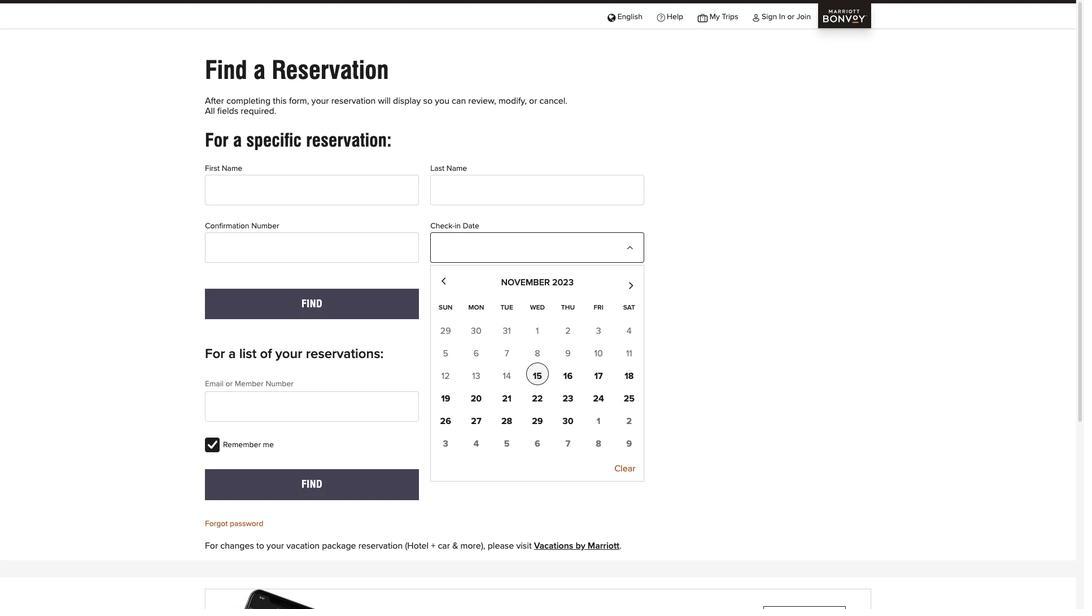 Task type: vqa. For each thing, say whether or not it's contained in the screenshot.
the Ohio
no



Task type: describe. For each thing, give the bounding box(es) containing it.
30 for thu, nov 30, 2023 cell
[[563, 417, 574, 426]]

16
[[564, 372, 573, 381]]

sun, nov 5, 2023 cell
[[443, 349, 448, 358]]

5 for "sun, nov 5, 2023" "cell"
[[443, 349, 448, 358]]

0 horizontal spatial or
[[226, 381, 233, 389]]

vacations by marriott link
[[534, 542, 620, 551]]

email
[[205, 381, 224, 389]]

confirmation
[[205, 223, 249, 230]]

arrow up image
[[627, 244, 636, 253]]

car
[[438, 542, 450, 551]]

after
[[205, 97, 224, 106]]

wed, dec 6, 2023 cell
[[526, 431, 549, 453]]

account image
[[753, 13, 760, 21]]

&
[[452, 542, 458, 551]]

21
[[502, 395, 511, 404]]

sat, dec 9, 2023 cell
[[618, 431, 641, 453]]

reservations:
[[306, 348, 384, 361]]

modify,
[[499, 97, 527, 106]]

name for first name
[[222, 165, 242, 173]]

password
[[430, 381, 464, 389]]

specific
[[246, 129, 302, 151]]

form,
[[289, 97, 309, 106]]

join
[[797, 13, 811, 21]]

list
[[239, 348, 257, 361]]

for for for a specific reservation:
[[205, 129, 229, 151]]

for a specific reservation:
[[205, 129, 392, 151]]

8 for fri, dec 8, 2023 cell
[[596, 440, 601, 449]]

26
[[440, 417, 451, 426]]

right image
[[624, 402, 633, 411]]

you
[[435, 97, 450, 106]]

27
[[471, 417, 482, 426]]

clear button
[[608, 460, 645, 491]]

for changes to your vacation package reservation (hotel + car & more), please visit vacations by marriott .
[[205, 542, 622, 551]]

a for list
[[229, 348, 236, 361]]

mon, oct 30, 2023 cell
[[471, 327, 482, 336]]

sat, dec 2, 2023 cell
[[618, 408, 641, 431]]

Check-in Date text field
[[430, 233, 645, 263]]

sun, nov 12, 2023 cell
[[442, 372, 450, 381]]

member
[[235, 381, 264, 389]]

globe image
[[608, 13, 616, 21]]

confirmation number
[[205, 223, 279, 230]]

sat, nov 18, 2023 cell
[[618, 363, 641, 385]]

9 for thu, nov 9, 2023 cell
[[565, 349, 571, 358]]

sign
[[762, 13, 777, 21]]

mon, nov 6, 2023 cell
[[474, 349, 479, 358]]

email or member number
[[205, 381, 294, 389]]

tue, nov 14, 2023 cell
[[503, 372, 511, 381]]

my
[[710, 13, 720, 21]]

find for find a reservation
[[205, 55, 247, 85]]

2 for sat, dec 2, 2023 cell
[[627, 417, 632, 426]]

31
[[503, 327, 511, 336]]

to
[[256, 542, 264, 551]]

wed, nov 8, 2023 cell
[[535, 349, 540, 358]]

visit
[[516, 542, 532, 551]]

vacation
[[286, 542, 320, 551]]

1 find button from the top
[[205, 289, 419, 320]]

password
[[230, 521, 263, 528]]

english link
[[600, 3, 650, 29]]

+
[[431, 542, 436, 551]]

6 for mon, nov 6, 2023 cell on the bottom left of the page
[[474, 349, 479, 358]]

20
[[471, 395, 482, 404]]

so
[[423, 97, 433, 106]]

3 for from the top
[[205, 542, 218, 551]]

11
[[626, 349, 632, 358]]

my trips link
[[691, 3, 746, 29]]

november
[[501, 279, 550, 288]]

sign in or join
[[762, 13, 811, 21]]

grid containing 29
[[430, 296, 645, 453]]

help
[[667, 13, 683, 21]]

last name
[[430, 165, 467, 173]]

clear
[[615, 465, 636, 474]]

wed, nov 1, 2023 cell
[[536, 327, 539, 336]]

1 vertical spatial reservation
[[358, 542, 403, 551]]

help link
[[650, 3, 691, 29]]

tue, nov 7, 2023 cell
[[505, 349, 509, 358]]

trips
[[722, 13, 738, 21]]

29 for the wed, nov 29, 2023 cell
[[532, 417, 543, 426]]

help image
[[657, 13, 665, 21]]

1 for the wed, nov 1, 2023 cell
[[536, 327, 539, 336]]

19
[[441, 395, 450, 404]]

1 for fri, dec 1, 2023 cell
[[597, 417, 601, 426]]

first
[[205, 165, 220, 173]]

22
[[532, 395, 543, 404]]

sat
[[623, 305, 635, 311]]

forgot password
[[205, 521, 263, 528]]

first name
[[205, 165, 242, 173]]

in
[[455, 223, 461, 230]]

review,
[[468, 97, 496, 106]]

mon, nov 13, 2023 cell
[[472, 372, 480, 381]]

last
[[430, 165, 445, 173]]

fri, nov 17, 2023 cell
[[587, 363, 610, 385]]

check-
[[430, 223, 455, 230]]

tue, dec 5, 2023 cell
[[496, 431, 518, 453]]

sat, nov 25, 2023 cell
[[618, 385, 641, 408]]

wed, nov 15, 2023 cell
[[526, 363, 549, 385]]

date
[[463, 223, 479, 230]]

6 for the wed, dec 6, 2023 cell at the bottom
[[535, 440, 540, 449]]

required.
[[241, 107, 276, 116]]

thu, nov 2, 2023 cell
[[565, 327, 571, 336]]

find a reservation
[[205, 55, 389, 85]]

of
[[260, 348, 272, 361]]



Task type: locate. For each thing, give the bounding box(es) containing it.
0 horizontal spatial 30
[[471, 327, 482, 336]]

check-in date
[[430, 223, 479, 230]]

30 inside cell
[[563, 417, 574, 426]]

0 vertical spatial for
[[205, 129, 229, 151]]

5 down sun, oct 29, 2023 cell
[[443, 349, 448, 358]]

0 vertical spatial 2
[[565, 327, 571, 336]]

17
[[594, 372, 603, 381]]

a for reservation
[[253, 55, 266, 85]]

0 vertical spatial find
[[205, 55, 247, 85]]

9 up thu, nov 16, 2023 cell
[[565, 349, 571, 358]]

mon, dec 4, 2023 cell
[[465, 431, 488, 453]]

1 vertical spatial 9
[[627, 440, 632, 449]]

1 horizontal spatial or
[[529, 97, 537, 106]]

sun
[[439, 305, 453, 311]]

1 vertical spatial for
[[205, 348, 225, 361]]

2 name from the left
[[447, 165, 467, 173]]

1 horizontal spatial 2
[[627, 417, 632, 426]]

6 down the wed, nov 29, 2023 cell
[[535, 440, 540, 449]]

find for 1st find button from the top
[[302, 298, 323, 310]]

18
[[625, 372, 634, 381]]

1 horizontal spatial 3
[[596, 327, 601, 336]]

Email or Member Number text field
[[205, 392, 419, 422]]

1 horizontal spatial 8
[[596, 440, 601, 449]]

1 horizontal spatial 6
[[535, 440, 540, 449]]

1 horizontal spatial 4
[[627, 327, 632, 336]]

or
[[788, 13, 795, 21], [529, 97, 537, 106], [226, 381, 233, 389]]

1 horizontal spatial 29
[[532, 417, 543, 426]]

0 vertical spatial 9
[[565, 349, 571, 358]]

0 horizontal spatial 29
[[440, 327, 451, 336]]

0 vertical spatial or
[[788, 13, 795, 21]]

29 for sun, oct 29, 2023 cell
[[440, 327, 451, 336]]

tue, nov 21, 2023 cell
[[496, 385, 518, 408]]

number right confirmation
[[251, 223, 279, 230]]

1 vertical spatial 29
[[532, 417, 543, 426]]

grid
[[430, 296, 645, 453]]

for down forgot
[[205, 542, 218, 551]]

1 horizontal spatial 5
[[504, 440, 510, 449]]

3 down 26 at the bottom of the page
[[443, 440, 448, 449]]

0 horizontal spatial 2
[[565, 327, 571, 336]]

0 vertical spatial 29
[[440, 327, 451, 336]]

1 vertical spatial or
[[529, 97, 537, 106]]

mon, nov 20, 2023 cell
[[465, 385, 488, 408]]

sat, nov 11, 2023 cell
[[626, 349, 632, 358]]

2 for thu, nov 2, 2023 cell
[[565, 327, 571, 336]]

a down the fields
[[233, 129, 242, 151]]

a for specific
[[233, 129, 242, 151]]

changes
[[220, 542, 254, 551]]

2 down the right image
[[627, 417, 632, 426]]

0 vertical spatial a
[[253, 55, 266, 85]]

7 for the tue, nov 7, 2023 cell
[[505, 349, 509, 358]]

find button
[[205, 289, 419, 320], [205, 470, 419, 501]]

4
[[627, 327, 632, 336], [474, 440, 479, 449]]

4 up 'sat, nov 11, 2023' cell
[[627, 327, 632, 336]]

29 inside cell
[[532, 417, 543, 426]]

1 horizontal spatial 7
[[566, 440, 571, 449]]

your right to
[[267, 542, 284, 551]]

9 down sat, dec 2, 2023 cell
[[627, 440, 632, 449]]

1 vertical spatial 2
[[627, 417, 632, 426]]

2 vertical spatial or
[[226, 381, 233, 389]]

9
[[565, 349, 571, 358], [627, 440, 632, 449]]

name for last name
[[447, 165, 467, 173]]

.
[[620, 542, 622, 551]]

0 horizontal spatial 4
[[474, 440, 479, 449]]

2 horizontal spatial or
[[788, 13, 795, 21]]

sun, dec 3, 2023 cell
[[434, 431, 457, 453]]

24
[[593, 395, 604, 404]]

name
[[222, 165, 242, 173], [447, 165, 467, 173]]

for for for a list of your reservations:
[[205, 348, 225, 361]]

your inside after completing this form, your reservation will display so you can review, modify, or cancel. all fields required.
[[311, 97, 329, 106]]

a left list
[[229, 348, 236, 361]]

4 for mon, dec 4, 2023 cell
[[474, 440, 479, 449]]

or left cancel.
[[529, 97, 537, 106]]

thu, nov 30, 2023 cell
[[557, 408, 579, 431]]

0 horizontal spatial 5
[[443, 349, 448, 358]]

thu, nov 9, 2023 cell
[[565, 349, 571, 358]]

1 vertical spatial 6
[[535, 440, 540, 449]]

2 vertical spatial your
[[267, 542, 284, 551]]

4 down 27
[[474, 440, 479, 449]]

0 vertical spatial your
[[311, 97, 329, 106]]

0 vertical spatial 5
[[443, 349, 448, 358]]

number right member at the bottom of the page
[[266, 381, 294, 389]]

28
[[501, 417, 512, 426]]

3 up the 10
[[596, 327, 601, 336]]

9 for "sat, dec 9, 2023" cell
[[627, 440, 632, 449]]

1 vertical spatial find button
[[205, 470, 419, 501]]

25
[[624, 395, 635, 404]]

0 vertical spatial 7
[[505, 349, 509, 358]]

1 vertical spatial your
[[275, 348, 302, 361]]

8 inside cell
[[596, 440, 601, 449]]

cancel.
[[540, 97, 568, 106]]

wed, nov 29, 2023 cell
[[526, 408, 549, 431]]

(hotel
[[405, 542, 429, 551]]

10
[[594, 349, 603, 358]]

7 for thu, dec 7, 2023 cell
[[566, 440, 571, 449]]

fri, dec 8, 2023 cell
[[587, 431, 610, 453]]

sign in or join link
[[746, 3, 818, 29]]

15
[[533, 372, 542, 381]]

7 down thu, nov 30, 2023 cell
[[566, 440, 571, 449]]

suitcase image
[[698, 13, 708, 21]]

mon
[[468, 305, 484, 311]]

0 vertical spatial 4
[[627, 327, 632, 336]]

1 vertical spatial 30
[[563, 417, 574, 426]]

0 horizontal spatial 3
[[443, 440, 448, 449]]

0 horizontal spatial 7
[[505, 349, 509, 358]]

reservation
[[272, 55, 389, 85]]

1 vertical spatial find
[[302, 298, 323, 310]]

1 vertical spatial 8
[[596, 440, 601, 449]]

2 vertical spatial a
[[229, 348, 236, 361]]

reservation:
[[306, 129, 392, 151]]

for a list of your reservations:
[[205, 348, 384, 361]]

will
[[378, 97, 391, 106]]

29 up "sun, nov 5, 2023" "cell"
[[440, 327, 451, 336]]

reservation left will
[[331, 97, 376, 106]]

0 vertical spatial reservation
[[331, 97, 376, 106]]

Last Name text field
[[430, 175, 645, 206]]

your for form,
[[311, 97, 329, 106]]

this
[[273, 97, 287, 106]]

0 vertical spatial 8
[[535, 349, 540, 358]]

english
[[618, 13, 643, 21]]

sun, nov 19, 2023 cell
[[434, 385, 457, 408]]

23
[[563, 395, 573, 404]]

7 inside cell
[[566, 440, 571, 449]]

forgot
[[205, 521, 228, 528]]

display
[[393, 97, 421, 106]]

fri
[[594, 305, 604, 311]]

completing
[[226, 97, 271, 106]]

forgot password link
[[205, 521, 263, 528]]

please
[[488, 542, 514, 551]]

0 horizontal spatial name
[[222, 165, 242, 173]]

all
[[205, 107, 215, 116]]

7 down tue, oct 31, 2023 cell
[[505, 349, 509, 358]]

wed, nov 22, 2023 cell
[[526, 385, 549, 408]]

1 vertical spatial 5
[[504, 440, 510, 449]]

5 for tue, dec 5, 2023 cell
[[504, 440, 510, 449]]

your right form,
[[311, 97, 329, 106]]

30 for mon, oct 30, 2023 cell
[[471, 327, 482, 336]]

thu, dec 7, 2023 cell
[[557, 431, 579, 453]]

0 vertical spatial 30
[[471, 327, 482, 336]]

fri, nov 3, 2023 cell
[[596, 327, 601, 336]]

1 name from the left
[[222, 165, 242, 173]]

8 for wed, nov 8, 2023 cell
[[535, 349, 540, 358]]

tue, nov 28, 2023 cell
[[496, 408, 518, 431]]

name right last
[[447, 165, 467, 173]]

thu
[[561, 305, 575, 311]]

2023
[[552, 279, 574, 288]]

after completing this form, your reservation will display so you can review, modify, or cancel. all fields required.
[[205, 97, 568, 116]]

0 vertical spatial find button
[[205, 289, 419, 320]]

fri, nov 24, 2023 cell
[[587, 385, 610, 408]]

1 up wed, nov 8, 2023 cell
[[536, 327, 539, 336]]

3 inside sun, dec 3, 2023 cell
[[443, 440, 448, 449]]

find for 1st find button from the bottom
[[302, 479, 323, 491]]

0 vertical spatial number
[[251, 223, 279, 230]]

a up completing
[[253, 55, 266, 85]]

1 vertical spatial a
[[233, 129, 242, 151]]

3 for fri, nov 3, 2023 'cell'
[[596, 327, 601, 336]]

0 horizontal spatial 1
[[536, 327, 539, 336]]

8 down fri, dec 1, 2023 cell
[[596, 440, 601, 449]]

vacations
[[534, 542, 573, 551]]

for up first
[[205, 129, 229, 151]]

1 horizontal spatial 9
[[627, 440, 632, 449]]

0 horizontal spatial 9
[[565, 349, 571, 358]]

6 up "13" in the left of the page
[[474, 349, 479, 358]]

2 vertical spatial find
[[302, 479, 323, 491]]

fri, dec 1, 2023 cell
[[587, 408, 610, 431]]

me
[[263, 442, 274, 450]]

9 inside cell
[[627, 440, 632, 449]]

sun, nov 26, 2023 cell
[[434, 408, 457, 431]]

package
[[322, 542, 356, 551]]

Confirmation Number text field
[[205, 233, 419, 263]]

29 up the wed, dec 6, 2023 cell at the bottom
[[532, 417, 543, 426]]

2 find button from the top
[[205, 470, 419, 501]]

can
[[452, 97, 466, 106]]

1 vertical spatial number
[[266, 381, 294, 389]]

5 inside cell
[[504, 440, 510, 449]]

reservation inside after completing this form, your reservation will display so you can review, modify, or cancel. all fields required.
[[331, 97, 376, 106]]

2
[[565, 327, 571, 336], [627, 417, 632, 426]]

fri, nov 10, 2023 cell
[[594, 349, 603, 358]]

8
[[535, 349, 540, 358], [596, 440, 601, 449]]

sun, oct 29, 2023 cell
[[440, 327, 451, 336]]

tue
[[501, 305, 513, 311]]

4 for sat, nov 4, 2023 cell
[[627, 327, 632, 336]]

your right the of
[[275, 348, 302, 361]]

1 up fri, dec 8, 2023 cell
[[597, 417, 601, 426]]

wed
[[530, 305, 545, 311]]

1 horizontal spatial name
[[447, 165, 467, 173]]

5 down 28
[[504, 440, 510, 449]]

2 inside sat, dec 2, 2023 cell
[[627, 417, 632, 426]]

Password password field
[[430, 392, 645, 422]]

4 inside cell
[[474, 440, 479, 449]]

find
[[205, 55, 247, 85], [302, 298, 323, 310], [302, 479, 323, 491]]

0 horizontal spatial 8
[[535, 349, 540, 358]]

my trips
[[710, 13, 738, 21]]

0 vertical spatial 3
[[596, 327, 601, 336]]

12
[[442, 372, 450, 381]]

First Name text field
[[205, 175, 419, 206]]

in
[[779, 13, 785, 21]]

or right email
[[226, 381, 233, 389]]

6 inside cell
[[535, 440, 540, 449]]

1 vertical spatial 1
[[597, 417, 601, 426]]

remember me
[[223, 442, 274, 450]]

november 2023
[[501, 279, 574, 288]]

1 vertical spatial 3
[[443, 440, 448, 449]]

1 horizontal spatial 1
[[597, 417, 601, 426]]

1 vertical spatial 4
[[474, 440, 479, 449]]

2 vertical spatial for
[[205, 542, 218, 551]]

sat, nov 4, 2023 cell
[[627, 327, 632, 336]]

mon, nov 27, 2023 cell
[[465, 408, 488, 431]]

name right first
[[222, 165, 242, 173]]

marriott
[[588, 542, 620, 551]]

1 horizontal spatial 30
[[563, 417, 574, 426]]

or inside after completing this form, your reservation will display so you can review, modify, or cancel. all fields required.
[[529, 97, 537, 106]]

8 up the 'wed, nov 15, 2023' cell
[[535, 349, 540, 358]]

1 for from the top
[[205, 129, 229, 151]]

1 inside cell
[[597, 417, 601, 426]]

for
[[205, 129, 229, 151], [205, 348, 225, 361], [205, 542, 218, 551]]

0 vertical spatial 6
[[474, 349, 479, 358]]

marriott bonvoy™ app image
[[206, 590, 341, 610]]

reservation left (hotel
[[358, 542, 403, 551]]

for up email
[[205, 348, 225, 361]]

0 horizontal spatial 6
[[474, 349, 479, 358]]

30 up mon, nov 6, 2023 cell on the bottom left of the page
[[471, 327, 482, 336]]

your
[[311, 97, 329, 106], [275, 348, 302, 361], [267, 542, 284, 551]]

fields
[[217, 107, 238, 116]]

reservation
[[331, 97, 376, 106], [358, 542, 403, 551]]

thu, nov 16, 2023 cell
[[557, 363, 579, 385]]

30 up thu, dec 7, 2023 cell
[[563, 417, 574, 426]]

1
[[536, 327, 539, 336], [597, 417, 601, 426]]

13
[[472, 372, 480, 381]]

2 up thu, nov 9, 2023 cell
[[565, 327, 571, 336]]

thu, nov 23, 2023 cell
[[557, 385, 579, 408]]

more),
[[461, 542, 485, 551]]

tue, oct 31, 2023 cell
[[503, 327, 511, 336]]

3 for sun, dec 3, 2023 cell
[[443, 440, 448, 449]]

6
[[474, 349, 479, 358], [535, 440, 540, 449]]

your for of
[[275, 348, 302, 361]]

1 vertical spatial 7
[[566, 440, 571, 449]]

or right in
[[788, 13, 795, 21]]

0 vertical spatial 1
[[536, 327, 539, 336]]

number
[[251, 223, 279, 230], [266, 381, 294, 389]]

2 for from the top
[[205, 348, 225, 361]]



